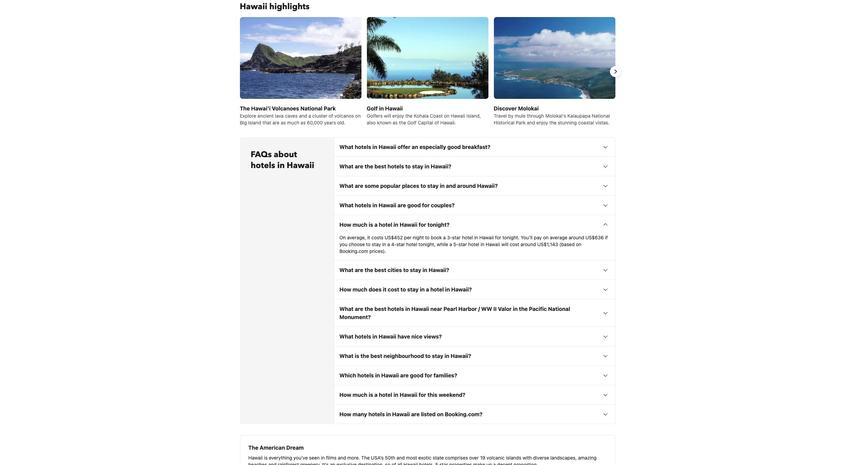 Task type: describe. For each thing, give the bounding box(es) containing it.
hotels,
[[419, 462, 434, 466]]

over
[[469, 455, 479, 461]]

mule
[[515, 113, 526, 119]]

much for how much does it cost to stay in a hotel in hawaii?
[[353, 287, 367, 293]]

to right choose
[[366, 242, 371, 248]]

stay for cost
[[407, 287, 419, 293]]

couples?
[[431, 202, 455, 209]]

/
[[478, 306, 480, 312]]

will inside golf in hawaii golfers will enjoy the kohala coast on hawaii island, also known as the golf capital of hawaii.
[[384, 113, 391, 119]]

dream
[[286, 445, 304, 451]]

what are some popular places to stay in and around hawaii? button
[[334, 176, 615, 196]]

amazing
[[578, 455, 597, 461]]

vistas.
[[595, 120, 610, 126]]

if
[[605, 235, 608, 241]]

best for what is the best neighbourhood to stay in hawaii?
[[371, 353, 382, 360]]

golfers
[[367, 113, 383, 119]]

near
[[431, 306, 442, 312]]

what is the best neighbourhood to stay in hawaii?
[[340, 353, 471, 360]]

faqs
[[251, 149, 272, 160]]

the right known
[[399, 120, 406, 126]]

what are the best hotels to stay in hawaii? button
[[334, 157, 615, 176]]

star inside "hawaii is everything you've seen in films and more. the usa's 50th and most exotic state comprises over 19 volcanic islands with diverse landscapes, amazing beaches and rainforest greenery. it's an exclusive destination, so of all hawaii hotels, 5 star properties make up a decent proportion."
[[440, 462, 448, 466]]

what are the best hotels in hawaii near pearl harbor / ww ii valor in the pacific national monument? button
[[334, 300, 615, 327]]

hotel up near
[[431, 287, 444, 293]]

you'll
[[521, 235, 533, 241]]

hotel down how much is a hotel in hawaii for tonight? dropdown button
[[462, 235, 473, 241]]

on up 'us$1,143'
[[543, 235, 549, 241]]

how much is a hotel in hawaii for this weekend?
[[340, 392, 466, 398]]

capital
[[418, 120, 433, 126]]

ww
[[481, 306, 492, 312]]

big
[[240, 120, 247, 126]]

hawaii inside "dropdown button"
[[400, 392, 417, 398]]

it's
[[322, 462, 329, 466]]

pacific
[[529, 306, 547, 312]]

stay for hotels
[[412, 164, 423, 170]]

what are the best hotels to stay in hawaii?
[[340, 164, 451, 170]]

this
[[428, 392, 438, 398]]

much inside the hawai'i volcanoes national park explore ancient lava caves and a cluster of volcanos on big island that are as much as 60,000 years old.
[[287, 120, 299, 126]]

how for how much is a hotel in hawaii for this weekend?
[[340, 392, 351, 398]]

and inside discover molokai travel by mule through molokai's kalaupapa national historical park and enjoy the stunning coastal vistas.
[[527, 120, 535, 126]]

golf in hawaii image
[[367, 17, 488, 139]]

landscapes,
[[551, 455, 577, 461]]

it inside on average, it costs us$452 per night to book a 3-star hotel in hawaii for tonight. you'll pay on average around us$636 if you choose to stay in a 4-star hotel tonight, while a 5-star hotel in hawaii will cost around us$1,143 (based on booking.com prices).
[[367, 235, 370, 241]]

the down what hotels in hawaii have nice views?
[[361, 353, 369, 360]]

per
[[404, 235, 412, 241]]

star up 5- on the bottom right of the page
[[452, 235, 461, 241]]

accordion control element
[[334, 137, 615, 425]]

5-
[[453, 242, 459, 248]]

proportion.
[[514, 462, 538, 466]]

the inside "hawaii is everything you've seen in films and more. the usa's 50th and most exotic state comprises over 19 volcanic islands with diverse landscapes, amazing beaches and rainforest greenery. it's an exclusive destination, so of all hawaii hotels, 5 star properties make up a decent proportion."
[[361, 455, 370, 461]]

especially
[[420, 144, 446, 150]]

most
[[406, 455, 417, 461]]

what for what are some popular places to stay in and around hawaii?
[[340, 183, 354, 189]]

on inside golf in hawaii golfers will enjoy the kohala coast on hawaii island, also known as the golf capital of hawaii.
[[444, 113, 450, 119]]

valor
[[498, 306, 512, 312]]

caves
[[285, 113, 298, 119]]

book
[[431, 235, 442, 241]]

greenery.
[[300, 462, 321, 466]]

old.
[[337, 120, 346, 126]]

national inside discover molokai travel by mule through molokai's kalaupapa national historical park and enjoy the stunning coastal vistas.
[[592, 113, 610, 119]]

and up all
[[397, 455, 405, 461]]

which
[[340, 373, 356, 379]]

hawaii? for what is the best neighbourhood to stay in hawaii?
[[451, 353, 471, 360]]

rainforest
[[278, 462, 299, 466]]

1 as from the left
[[281, 120, 286, 126]]

cost inside on average, it costs us$452 per night to book a 3-star hotel in hawaii for tonight. you'll pay on average around us$636 if you choose to stay in a 4-star hotel tonight, while a 5-star hotel in hawaii will cost around us$1,143 (based on booking.com prices).
[[510, 242, 519, 248]]

that
[[263, 120, 271, 126]]

4-
[[391, 242, 397, 248]]

volcanic
[[487, 455, 505, 461]]

on inside dropdown button
[[437, 412, 444, 418]]

ii
[[494, 306, 497, 312]]

about
[[274, 149, 297, 160]]

listed
[[421, 412, 436, 418]]

beaches
[[248, 462, 267, 466]]

next image
[[611, 68, 620, 76]]

golf in hawaii golfers will enjoy the kohala coast on hawaii island, also known as the golf capital of hawaii.
[[367, 105, 481, 126]]

cost inside dropdown button
[[388, 287, 399, 293]]

the up does
[[365, 267, 373, 273]]

1 vertical spatial golf
[[408, 120, 417, 126]]

the american dream
[[248, 445, 304, 451]]

hawaii? for what are the best cities to stay in hawaii?
[[429, 267, 449, 273]]

what are some popular places to stay in and around hawaii?
[[340, 183, 498, 189]]

the for the american dream
[[248, 445, 258, 451]]

hawaii inside what are the best hotels in hawaii near pearl harbor / ww ii valor in the pacific national monument?
[[412, 306, 429, 312]]

families?
[[434, 373, 457, 379]]

best for what are the best cities to stay in hawaii?
[[375, 267, 386, 273]]

choose
[[349, 242, 365, 248]]

up
[[486, 462, 492, 466]]

hotel up us$452
[[379, 222, 392, 228]]

average
[[550, 235, 568, 241]]

an inside "hawaii is everything you've seen in films and more. the usa's 50th and most exotic state comprises over 19 volcanic islands with diverse landscapes, amazing beaches and rainforest greenery. it's an exclusive destination, so of all hawaii hotels, 5 star properties make up a decent proportion."
[[330, 462, 335, 466]]

0 vertical spatial good
[[448, 144, 461, 150]]

weekend?
[[439, 392, 466, 398]]

night
[[413, 235, 424, 241]]

in inside "hawaii is everything you've seen in films and more. the usa's 50th and most exotic state comprises over 19 volcanic islands with diverse landscapes, amazing beaches and rainforest greenery. it's an exclusive destination, so of all hawaii hotels, 5 star properties make up a decent proportion."
[[321, 455, 325, 461]]

2 horizontal spatial around
[[569, 235, 584, 241]]

and inside the hawai'i volcanoes national park explore ancient lava caves and a cluster of volcanos on big island that are as much as 60,000 years old.
[[299, 113, 307, 119]]

us$452
[[385, 235, 403, 241]]

monument?
[[340, 314, 371, 321]]

a inside "hawaii is everything you've seen in films and more. the usa's 50th and most exotic state comprises over 19 volcanic islands with diverse landscapes, amazing beaches and rainforest greenery. it's an exclusive destination, so of all hawaii hotels, 5 star properties make up a decent proportion."
[[493, 462, 496, 466]]

national inside what are the best hotels in hawaii near pearl harbor / ww ii valor in the pacific national monument?
[[548, 306, 570, 312]]

what hotels in hawaii offer an especially good breakfast?
[[340, 144, 491, 150]]

hawaii? up harbor
[[451, 287, 472, 293]]

of inside "hawaii is everything you've seen in films and more. the usa's 50th and most exotic state comprises over 19 volcanic islands with diverse landscapes, amazing beaches and rainforest greenery. it's an exclusive destination, so of all hawaii hotels, 5 star properties make up a decent proportion."
[[392, 462, 396, 466]]

hotel down per
[[406, 242, 417, 248]]

which hotels in hawaii are good for families? button
[[334, 366, 615, 385]]

how for how many hotels in hawaii are listed on booking.com?
[[340, 412, 351, 418]]

on
[[340, 235, 346, 241]]

how for how much is a hotel in hawaii for tonight?
[[340, 222, 351, 228]]

as inside golf in hawaii golfers will enjoy the kohala coast on hawaii island, also known as the golf capital of hawaii.
[[393, 120, 398, 126]]

hawai'i
[[251, 105, 271, 112]]

in inside "dropdown button"
[[394, 392, 398, 398]]

1 horizontal spatial around
[[521, 242, 536, 248]]

a inside "dropdown button"
[[375, 392, 378, 398]]

how much is a hotel in hawaii for tonight? button
[[334, 215, 615, 235]]

to for hotels
[[405, 164, 411, 170]]

hawaii? down what are the best hotels to stay in hawaii? dropdown button
[[477, 183, 498, 189]]

have
[[398, 334, 410, 340]]

19
[[480, 455, 485, 461]]

will inside on average, it costs us$452 per night to book a 3-star hotel in hawaii for tonight. you'll pay on average around us$636 if you choose to stay in a 4-star hotel tonight, while a 5-star hotel in hawaii will cost around us$1,143 (based on booking.com prices).
[[502, 242, 509, 248]]

many
[[353, 412, 367, 418]]

tonight?
[[428, 222, 450, 228]]

while
[[437, 242, 448, 248]]

of inside golf in hawaii golfers will enjoy the kohala coast on hawaii island, also known as the golf capital of hawaii.
[[435, 120, 439, 126]]

and down everything
[[268, 462, 277, 466]]

what hotels in hawaii offer an especially good breakfast? button
[[334, 138, 615, 157]]

you've
[[294, 455, 308, 461]]

ancient
[[258, 113, 274, 119]]

what for what is the best neighbourhood to stay in hawaii?
[[340, 353, 354, 360]]

is up costs
[[369, 222, 373, 228]]

50th
[[385, 455, 395, 461]]

what for what hotels in hawaii offer an especially good breakfast?
[[340, 144, 354, 150]]

explore
[[240, 113, 256, 119]]



Task type: locate. For each thing, give the bounding box(es) containing it.
much up average,
[[353, 222, 367, 228]]

as left 60,000
[[301, 120, 306, 126]]

the down molokai's
[[550, 120, 557, 126]]

you
[[340, 242, 348, 248]]

the hawai'i volcanoes national park image
[[240, 17, 361, 139]]

6 what from the top
[[340, 306, 354, 312]]

discover molokai travel by mule through molokai's kalaupapa national historical park and enjoy the stunning coastal vistas.
[[494, 105, 610, 126]]

what for what are the best hotels to stay in hawaii?
[[340, 164, 354, 170]]

what for what hotels in hawaii have nice views?
[[340, 334, 354, 340]]

for inside "dropdown button"
[[419, 392, 426, 398]]

hotel right 5- on the bottom right of the page
[[468, 242, 479, 248]]

exclusive
[[337, 462, 357, 466]]

stay right cities
[[410, 267, 421, 273]]

1 horizontal spatial golf
[[408, 120, 417, 126]]

the up "destination,"
[[361, 455, 370, 461]]

to down cities
[[401, 287, 406, 293]]

breakfast?
[[462, 144, 491, 150]]

with
[[523, 455, 532, 461]]

on right (based
[[576, 242, 582, 248]]

coastal
[[578, 120, 594, 126]]

much inside "how much does it cost to stay in a hotel in hawaii?" dropdown button
[[353, 287, 367, 293]]

american
[[260, 445, 285, 451]]

park up cluster
[[324, 105, 336, 112]]

as
[[281, 120, 286, 126], [301, 120, 306, 126], [393, 120, 398, 126]]

kohala
[[414, 113, 429, 119]]

national up cluster
[[301, 105, 323, 112]]

to for cost
[[401, 287, 406, 293]]

faqs about hotels in hawaii
[[251, 149, 314, 171]]

is up the beaches
[[264, 455, 268, 461]]

3 as from the left
[[393, 120, 398, 126]]

offer
[[398, 144, 411, 150]]

are inside the hawai'i volcanoes national park explore ancient lava caves and a cluster of volcanos on big island that are as much as 60,000 years old.
[[273, 120, 280, 126]]

as right known
[[393, 120, 398, 126]]

for left couples?
[[422, 202, 430, 209]]

costs
[[372, 235, 383, 241]]

will
[[384, 113, 391, 119], [502, 242, 509, 248]]

1 horizontal spatial it
[[383, 287, 387, 293]]

for inside dropdown button
[[422, 202, 430, 209]]

kalaupapa
[[568, 113, 591, 119]]

0 horizontal spatial enjoy
[[392, 113, 404, 119]]

0 vertical spatial enjoy
[[392, 113, 404, 119]]

what inside what are the best hotels in hawaii near pearl harbor / ww ii valor in the pacific national monument?
[[340, 306, 354, 312]]

park inside the hawai'i volcanoes national park explore ancient lava caves and a cluster of volcanos on big island that are as much as 60,000 years old.
[[324, 105, 336, 112]]

an right offer
[[412, 144, 418, 150]]

hotels inside 'faqs about hotels in hawaii'
[[251, 160, 275, 171]]

best for what are the best hotels in hawaii near pearl harbor / ww ii valor in the pacific national monument?
[[375, 306, 386, 312]]

will down tonight.
[[502, 242, 509, 248]]

coast
[[430, 113, 443, 119]]

molokai's
[[546, 113, 566, 119]]

will up known
[[384, 113, 391, 119]]

best left cities
[[375, 267, 386, 273]]

does
[[369, 287, 382, 293]]

national up vistas.
[[592, 113, 610, 119]]

destination,
[[358, 462, 384, 466]]

much for how much is a hotel in hawaii for this weekend?
[[353, 392, 367, 398]]

what hotels in hawaii have nice views? button
[[334, 327, 615, 347]]

and up couples?
[[446, 183, 456, 189]]

it inside "how much does it cost to stay in a hotel in hawaii?" dropdown button
[[383, 287, 387, 293]]

1 vertical spatial the
[[248, 445, 258, 451]]

0 horizontal spatial will
[[384, 113, 391, 119]]

0 horizontal spatial around
[[457, 183, 476, 189]]

the up monument?
[[365, 306, 373, 312]]

films
[[326, 455, 337, 461]]

best up some
[[375, 164, 386, 170]]

national inside the hawai'i volcanoes national park explore ancient lava caves and a cluster of volcanos on big island that are as much as 60,000 years old.
[[301, 105, 323, 112]]

0 vertical spatial golf
[[367, 105, 378, 112]]

hawaii? down "while"
[[429, 267, 449, 273]]

0 vertical spatial cost
[[510, 242, 519, 248]]

star down us$452
[[397, 242, 405, 248]]

of down coast
[[435, 120, 439, 126]]

and inside dropdown button
[[446, 183, 456, 189]]

good down the places
[[407, 202, 421, 209]]

comprises
[[445, 455, 468, 461]]

for left this
[[419, 392, 426, 398]]

what hotels in hawaii have nice views?
[[340, 334, 442, 340]]

tonight.
[[503, 235, 520, 241]]

molokai
[[518, 105, 539, 112]]

0 horizontal spatial it
[[367, 235, 370, 241]]

as down lava
[[281, 120, 286, 126]]

places
[[402, 183, 419, 189]]

it left costs
[[367, 235, 370, 241]]

0 horizontal spatial golf
[[367, 105, 378, 112]]

1 horizontal spatial national
[[548, 306, 570, 312]]

1 vertical spatial enjoy
[[537, 120, 548, 126]]

is down which hotels in hawaii are good for families?
[[369, 392, 373, 398]]

2 vertical spatial of
[[392, 462, 396, 466]]

it right does
[[383, 287, 387, 293]]

national
[[301, 105, 323, 112], [592, 113, 610, 119], [548, 306, 570, 312]]

of up years
[[329, 113, 333, 119]]

7 what from the top
[[340, 334, 354, 340]]

1 vertical spatial national
[[592, 113, 610, 119]]

3-
[[447, 235, 452, 241]]

hotel
[[379, 222, 392, 228], [462, 235, 473, 241], [406, 242, 417, 248], [468, 242, 479, 248], [431, 287, 444, 293], [379, 392, 392, 398]]

0 horizontal spatial an
[[330, 462, 335, 466]]

much inside how much is a hotel in hawaii for this weekend? "dropdown button"
[[353, 392, 367, 398]]

enjoy inside discover molokai travel by mule through molokai's kalaupapa national historical park and enjoy the stunning coastal vistas.
[[537, 120, 548, 126]]

0 horizontal spatial as
[[281, 120, 286, 126]]

what are the best cities to stay in hawaii?
[[340, 267, 449, 273]]

how inside "dropdown button"
[[340, 392, 351, 398]]

the inside the hawai'i volcanoes national park explore ancient lava caves and a cluster of volcanos on big island that are as much as 60,000 years old.
[[240, 105, 250, 112]]

by
[[508, 113, 514, 119]]

1 vertical spatial park
[[516, 120, 526, 126]]

on
[[355, 113, 361, 119], [444, 113, 450, 119], [543, 235, 549, 241], [576, 242, 582, 248], [437, 412, 444, 418]]

cluster
[[312, 113, 327, 119]]

4 what from the top
[[340, 202, 354, 209]]

exotic
[[418, 455, 432, 461]]

park inside discover molokai travel by mule through molokai's kalaupapa national historical park and enjoy the stunning coastal vistas.
[[516, 120, 526, 126]]

highlights
[[269, 1, 310, 12]]

how for how much does it cost to stay in a hotel in hawaii?
[[340, 287, 351, 293]]

the for the hawai'i volcanoes national park explore ancient lava caves and a cluster of volcanos on big island that are as much as 60,000 years old.
[[240, 105, 250, 112]]

years
[[324, 120, 336, 126]]

2 vertical spatial good
[[410, 373, 424, 379]]

0 vertical spatial park
[[324, 105, 336, 112]]

1 vertical spatial will
[[502, 242, 509, 248]]

the inside discover molokai travel by mule through molokai's kalaupapa national historical park and enjoy the stunning coastal vistas.
[[550, 120, 557, 126]]

0 vertical spatial an
[[412, 144, 418, 150]]

1 horizontal spatial will
[[502, 242, 509, 248]]

hawaii? for what are the best hotels to stay in hawaii?
[[431, 164, 451, 170]]

an down films
[[330, 462, 335, 466]]

hotels inside what are the best hotels in hawaii near pearl harbor / ww ii valor in the pacific national monument?
[[388, 306, 404, 312]]

0 horizontal spatial cost
[[388, 287, 399, 293]]

some
[[365, 183, 379, 189]]

how much does it cost to stay in a hotel in hawaii?
[[340, 287, 472, 293]]

how up on
[[340, 222, 351, 228]]

star right 5
[[440, 462, 448, 466]]

much up many
[[353, 392, 367, 398]]

for left families?
[[425, 373, 432, 379]]

known
[[377, 120, 392, 126]]

1 horizontal spatial an
[[412, 144, 418, 150]]

good down the what is the best neighbourhood to stay in hawaii?
[[410, 373, 424, 379]]

good for families?
[[410, 373, 424, 379]]

around
[[457, 183, 476, 189], [569, 235, 584, 241], [521, 242, 536, 248]]

and
[[299, 113, 307, 119], [527, 120, 535, 126], [446, 183, 456, 189], [338, 455, 346, 461], [397, 455, 405, 461], [268, 462, 277, 466]]

on right listed on the bottom of page
[[437, 412, 444, 418]]

0 vertical spatial the
[[240, 105, 250, 112]]

stunning
[[558, 120, 577, 126]]

1 horizontal spatial enjoy
[[537, 120, 548, 126]]

best down does
[[375, 306, 386, 312]]

1 vertical spatial around
[[569, 235, 584, 241]]

how down which
[[340, 392, 351, 398]]

1 horizontal spatial park
[[516, 120, 526, 126]]

the up the beaches
[[248, 445, 258, 451]]

(based
[[560, 242, 575, 248]]

hawaii inside 'faqs about hotels in hawaii'
[[287, 160, 314, 171]]

what for what hotels in hawaii are good for couples?
[[340, 202, 354, 209]]

how inside dropdown button
[[340, 412, 351, 418]]

to right cities
[[403, 267, 409, 273]]

2 vertical spatial around
[[521, 242, 536, 248]]

enjoy
[[392, 113, 404, 119], [537, 120, 548, 126]]

star right "while"
[[459, 242, 467, 248]]

much for how much is a hotel in hawaii for tonight?
[[353, 222, 367, 228]]

enjoy left "kohala" at the top
[[392, 113, 404, 119]]

to right the places
[[421, 183, 426, 189]]

stay up couples?
[[427, 183, 439, 189]]

stay down costs
[[372, 242, 381, 248]]

hawaii? up which hotels in hawaii are good for families? dropdown button
[[451, 353, 471, 360]]

islands
[[506, 455, 521, 461]]

hawaii?
[[431, 164, 451, 170], [477, 183, 498, 189], [429, 267, 449, 273], [451, 287, 472, 293], [451, 353, 471, 360]]

how
[[340, 222, 351, 228], [340, 287, 351, 293], [340, 392, 351, 398], [340, 412, 351, 418]]

the
[[406, 113, 413, 119], [399, 120, 406, 126], [550, 120, 557, 126], [365, 164, 373, 170], [365, 267, 373, 273], [365, 306, 373, 312], [519, 306, 528, 312], [361, 353, 369, 360]]

nice
[[411, 334, 423, 340]]

and down through
[[527, 120, 535, 126]]

seen
[[309, 455, 320, 461]]

usa's
[[371, 455, 384, 461]]

5 what from the top
[[340, 267, 354, 273]]

the up explore
[[240, 105, 250, 112]]

enjoy inside golf in hawaii golfers will enjoy the kohala coast on hawaii island, also known as the golf capital of hawaii.
[[392, 113, 404, 119]]

diverse
[[533, 455, 549, 461]]

an inside dropdown button
[[412, 144, 418, 150]]

2 horizontal spatial of
[[435, 120, 439, 126]]

1 vertical spatial an
[[330, 462, 335, 466]]

stay down what are the best cities to stay in hawaii?
[[407, 287, 419, 293]]

0 horizontal spatial park
[[324, 105, 336, 112]]

cost down tonight.
[[510, 242, 519, 248]]

enjoy down through
[[537, 120, 548, 126]]

and right caves
[[299, 113, 307, 119]]

2 as from the left
[[301, 120, 306, 126]]

on up the "hawaii."
[[444, 113, 450, 119]]

on right the volcanos
[[355, 113, 361, 119]]

1 how from the top
[[340, 222, 351, 228]]

hotel inside "dropdown button"
[[379, 392, 392, 398]]

stay down views?
[[432, 353, 443, 360]]

pearl
[[444, 306, 457, 312]]

are inside what are the best hotels in hawaii near pearl harbor / ww ii valor in the pacific national monument?
[[355, 306, 363, 312]]

good right especially
[[448, 144, 461, 150]]

around inside dropdown button
[[457, 183, 476, 189]]

on inside the hawai'i volcanoes national park explore ancient lava caves and a cluster of volcanos on big island that are as much as 60,000 years old.
[[355, 113, 361, 119]]

4 how from the top
[[340, 412, 351, 418]]

1 horizontal spatial as
[[301, 120, 306, 126]]

0 vertical spatial it
[[367, 235, 370, 241]]

hawaii.
[[440, 120, 456, 126]]

to up the places
[[405, 164, 411, 170]]

to
[[405, 164, 411, 170], [421, 183, 426, 189], [425, 235, 430, 241], [366, 242, 371, 248], [403, 267, 409, 273], [401, 287, 406, 293], [425, 353, 431, 360]]

cost
[[510, 242, 519, 248], [388, 287, 399, 293]]

hawaii highlights section
[[234, 17, 621, 139]]

much left does
[[353, 287, 367, 293]]

for up night
[[419, 222, 426, 228]]

golf up golfers
[[367, 105, 378, 112]]

around down you'll
[[521, 242, 536, 248]]

3 how from the top
[[340, 392, 351, 398]]

best for what are the best hotels to stay in hawaii?
[[375, 164, 386, 170]]

is inside "dropdown button"
[[369, 392, 373, 398]]

in
[[379, 105, 384, 112], [373, 144, 377, 150], [277, 160, 285, 171], [425, 164, 430, 170], [440, 183, 445, 189], [373, 202, 377, 209], [394, 222, 398, 228], [474, 235, 478, 241], [382, 242, 386, 248], [481, 242, 485, 248], [423, 267, 427, 273], [420, 287, 425, 293], [445, 287, 450, 293], [405, 306, 410, 312], [513, 306, 518, 312], [373, 334, 377, 340], [445, 353, 449, 360], [375, 373, 380, 379], [394, 392, 398, 398], [386, 412, 391, 418], [321, 455, 325, 461]]

stay for neighbourhood
[[432, 353, 443, 360]]

1 horizontal spatial of
[[392, 462, 396, 466]]

what are the best cities to stay in hawaii? button
[[334, 261, 615, 280]]

2 vertical spatial the
[[361, 455, 370, 461]]

is inside "hawaii is everything you've seen in films and more. the usa's 50th and most exotic state comprises over 19 volcanic islands with diverse landscapes, amazing beaches and rainforest greenery. it's an exclusive destination, so of all hawaii hotels, 5 star properties make up a decent proportion."
[[264, 455, 268, 461]]

2 horizontal spatial as
[[393, 120, 398, 126]]

what for what are the best cities to stay in hawaii?
[[340, 267, 354, 273]]

to for cities
[[403, 267, 409, 273]]

for inside on average, it costs us$452 per night to book a 3-star hotel in hawaii for tonight. you'll pay on average around us$636 if you choose to stay in a 4-star hotel tonight, while a 5-star hotel in hawaii will cost around us$1,143 (based on booking.com prices).
[[495, 235, 501, 241]]

booking.com
[[340, 249, 368, 254]]

much inside how much is a hotel in hawaii for tonight? dropdown button
[[353, 222, 367, 228]]

is up which
[[355, 353, 359, 360]]

in inside 'faqs about hotels in hawaii'
[[277, 160, 285, 171]]

park down mule
[[516, 120, 526, 126]]

cost right does
[[388, 287, 399, 293]]

in inside golf in hawaii golfers will enjoy the kohala coast on hawaii island, also known as the golf capital of hawaii.
[[379, 105, 384, 112]]

a inside the hawai'i volcanoes national park explore ancient lava caves and a cluster of volcanos on big island that are as much as 60,000 years old.
[[309, 113, 311, 119]]

1 vertical spatial it
[[383, 287, 387, 293]]

hawaii? down especially
[[431, 164, 451, 170]]

8 what from the top
[[340, 353, 354, 360]]

the left "kohala" at the top
[[406, 113, 413, 119]]

us$636
[[586, 235, 604, 241]]

neighbourhood
[[384, 353, 424, 360]]

volcanoes
[[272, 105, 299, 112]]

0 horizontal spatial national
[[301, 105, 323, 112]]

0 vertical spatial around
[[457, 183, 476, 189]]

discover
[[494, 105, 517, 112]]

what is the best neighbourhood to stay in hawaii? button
[[334, 347, 615, 366]]

2 how from the top
[[340, 287, 351, 293]]

prices).
[[370, 249, 386, 254]]

to for neighbourhood
[[425, 353, 431, 360]]

1 vertical spatial of
[[435, 120, 439, 126]]

much down caves
[[287, 120, 299, 126]]

0 vertical spatial will
[[384, 113, 391, 119]]

is
[[369, 222, 373, 228], [355, 353, 359, 360], [369, 392, 373, 398], [264, 455, 268, 461]]

what inside dropdown button
[[340, 202, 354, 209]]

national right pacific
[[548, 306, 570, 312]]

the hawai'i volcanoes national park explore ancient lava caves and a cluster of volcanos on big island that are as much as 60,000 years old.
[[240, 105, 361, 126]]

state
[[433, 455, 444, 461]]

discover molokai image
[[494, 17, 615, 139]]

1 horizontal spatial cost
[[510, 242, 519, 248]]

hotel down which hotels in hawaii are good for families?
[[379, 392, 392, 398]]

2 what from the top
[[340, 164, 354, 170]]

stay inside on average, it costs us$452 per night to book a 3-star hotel in hawaii for tonight. you'll pay on average around us$636 if you choose to stay in a 4-star hotel tonight, while a 5-star hotel in hawaii will cost around us$1,143 (based on booking.com prices).
[[372, 242, 381, 248]]

3 what from the top
[[340, 183, 354, 189]]

stay for cities
[[410, 267, 421, 273]]

1 what from the top
[[340, 144, 354, 150]]

it
[[367, 235, 370, 241], [383, 287, 387, 293]]

good inside dropdown button
[[407, 202, 421, 209]]

for left tonight.
[[495, 235, 501, 241]]

to up the tonight,
[[425, 235, 430, 241]]

hawaii is everything you've seen in films and more. the usa's 50th and most exotic state comprises over 19 volcanic islands with diverse landscapes, amazing beaches and rainforest greenery. it's an exclusive destination, so of all hawaii hotels, 5 star properties make up a decent proportion.
[[248, 455, 597, 466]]

of inside the hawai'i volcanoes national park explore ancient lava caves and a cluster of volcanos on big island that are as much as 60,000 years old.
[[329, 113, 333, 119]]

volcanos
[[334, 113, 354, 119]]

best down what hotels in hawaii have nice views?
[[371, 353, 382, 360]]

to for places
[[421, 183, 426, 189]]

how left many
[[340, 412, 351, 418]]

everything
[[269, 455, 292, 461]]

how up monument?
[[340, 287, 351, 293]]

60,000
[[307, 120, 323, 126]]

2 vertical spatial national
[[548, 306, 570, 312]]

which hotels in hawaii are good for families?
[[340, 373, 457, 379]]

best inside what are the best hotels in hawaii near pearl harbor / ww ii valor in the pacific national monument?
[[375, 306, 386, 312]]

0 horizontal spatial of
[[329, 113, 333, 119]]

around up what hotels in hawaii are good for couples? dropdown button
[[457, 183, 476, 189]]

1 vertical spatial good
[[407, 202, 421, 209]]

1 vertical spatial cost
[[388, 287, 399, 293]]

how much is a hotel in hawaii for tonight?
[[340, 222, 450, 228]]

to down views?
[[425, 353, 431, 360]]

historical
[[494, 120, 515, 126]]

2 horizontal spatial national
[[592, 113, 610, 119]]

best
[[375, 164, 386, 170], [375, 267, 386, 273], [375, 306, 386, 312], [371, 353, 382, 360]]

0 vertical spatial national
[[301, 105, 323, 112]]

golf down "kohala" at the top
[[408, 120, 417, 126]]

through
[[527, 113, 544, 119]]

the up some
[[365, 164, 373, 170]]

what for what are the best hotels in hawaii near pearl harbor / ww ii valor in the pacific national monument?
[[340, 306, 354, 312]]

stay for places
[[427, 183, 439, 189]]

all
[[397, 462, 402, 466]]

0 vertical spatial of
[[329, 113, 333, 119]]

the left pacific
[[519, 306, 528, 312]]

pay
[[534, 235, 542, 241]]

good for couples?
[[407, 202, 421, 209]]

of left all
[[392, 462, 396, 466]]

what
[[340, 144, 354, 150], [340, 164, 354, 170], [340, 183, 354, 189], [340, 202, 354, 209], [340, 267, 354, 273], [340, 306, 354, 312], [340, 334, 354, 340], [340, 353, 354, 360]]

and up exclusive
[[338, 455, 346, 461]]

a
[[309, 113, 311, 119], [375, 222, 378, 228], [443, 235, 446, 241], [388, 242, 390, 248], [450, 242, 452, 248], [426, 287, 429, 293], [375, 392, 378, 398], [493, 462, 496, 466]]

stay up what are some popular places to stay in and around hawaii? on the top of page
[[412, 164, 423, 170]]

around up (based
[[569, 235, 584, 241]]

more.
[[347, 455, 360, 461]]



Task type: vqa. For each thing, say whether or not it's contained in the screenshot.
All (1836) related to Time of year
no



